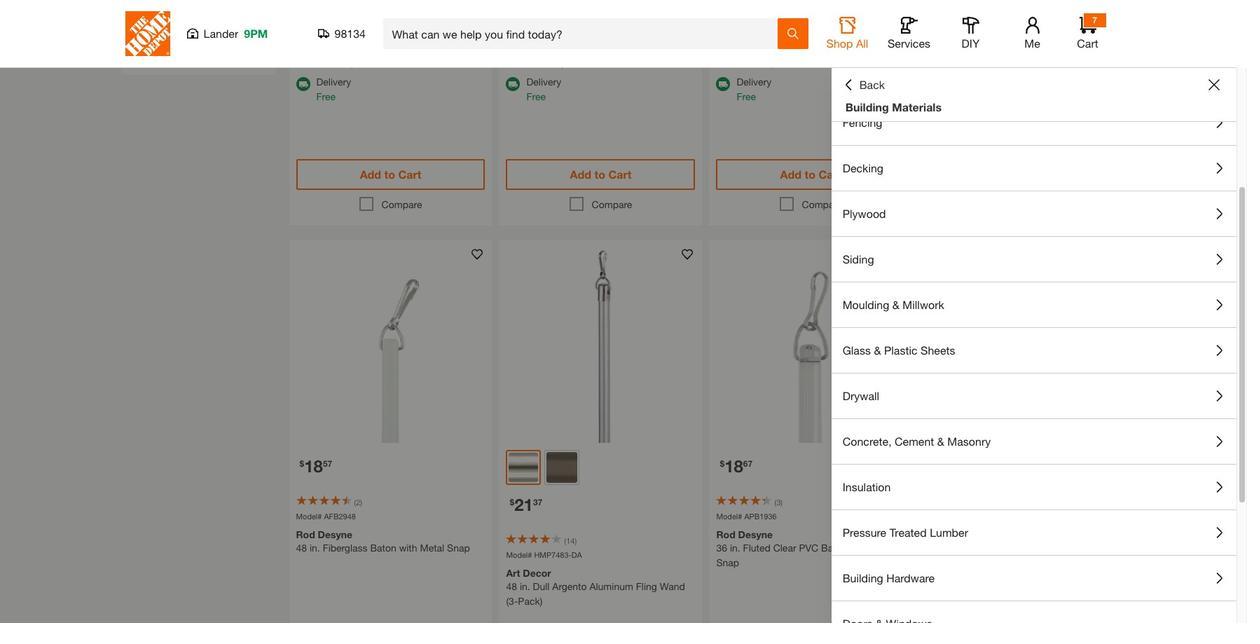 Task type: vqa. For each thing, say whether or not it's contained in the screenshot.
the bottommost 48
yes



Task type: locate. For each thing, give the bounding box(es) containing it.
$ left 57
[[300, 458, 304, 469]]

1 ship from the left
[[339, 57, 357, 69]]

$ inside $ 18 57
[[300, 458, 304, 469]]

0 horizontal spatial with
[[399, 542, 418, 554]]

18 down masonry
[[935, 456, 954, 476]]

baton
[[370, 542, 397, 554], [822, 542, 848, 554]]

2 pickup from the left
[[737, 41, 767, 53]]

( up the afb2948
[[354, 498, 356, 507]]

delivery free for first available shipping image from the right
[[527, 76, 562, 102]]

2 delivery from the left
[[527, 76, 562, 88]]

1 horizontal spatial 48
[[507, 581, 517, 593]]

0 horizontal spatial pickup
[[527, 41, 557, 53]]

1 delivery free from the left
[[317, 76, 351, 102]]

lander 9pm
[[204, 27, 268, 40]]

pleat
[[184, 18, 206, 29]]

2 horizontal spatial &
[[938, 435, 945, 448]]

desyne for $ 18 67
[[739, 529, 773, 541]]

0 vertical spatial 48
[[296, 542, 307, 554]]

rod desyne link
[[927, 529, 1116, 570]]

1 desyne from the left
[[318, 529, 353, 541]]

1 vertical spatial &
[[875, 344, 882, 357]]

glass & plastic sheets button
[[832, 328, 1237, 373]]

pickup for available for pickup icon
[[948, 41, 978, 53]]

model# left the afb2948
[[296, 512, 322, 521]]

21
[[515, 495, 533, 515]]

2 horizontal spatial (
[[775, 498, 777, 507]]

baton right fiberglass
[[370, 542, 397, 554]]

18
[[304, 456, 323, 476], [725, 456, 744, 476], [935, 456, 954, 476]]

1 rod from the left
[[296, 529, 315, 541]]

moulding & millwork
[[843, 298, 945, 311]]

in. inside "rod desyne 48 in. fiberglass baton with metal snap"
[[310, 542, 320, 554]]

1 horizontal spatial pickup free ship to store
[[737, 41, 814, 69]]

1 horizontal spatial )
[[575, 536, 577, 545]]

& left millwork
[[893, 298, 900, 311]]

lumber
[[930, 526, 969, 539]]

pickup for first available for pickup image from right
[[737, 41, 767, 53]]

with
[[399, 542, 418, 554], [851, 542, 869, 554]]

cart 7
[[1078, 15, 1099, 50]]

2
[[356, 498, 361, 507]]

$ 18 57
[[300, 456, 332, 476]]

snap
[[447, 542, 470, 554], [717, 557, 740, 569]]

rod inside "rod desyne 48 in. fiberglass baton with metal snap"
[[296, 529, 315, 541]]

to
[[360, 57, 368, 69], [570, 57, 579, 69], [780, 57, 789, 69], [991, 57, 999, 69], [385, 168, 395, 181], [595, 168, 606, 181], [805, 168, 816, 181]]

building
[[846, 100, 890, 114], [843, 571, 884, 585]]

2 metal from the left
[[872, 542, 896, 554]]

1 add to cart from the left
[[360, 168, 422, 181]]

free for available for pickup icon
[[948, 57, 967, 69]]

$ for $ 18 57
[[300, 458, 304, 469]]

in. left fiberglass
[[310, 542, 320, 554]]

) up "rod desyne 48 in. fiberglass baton with metal snap"
[[361, 498, 362, 507]]

36 in. smooth clear pvc baton with metal snap image
[[920, 240, 1123, 443]]

1 delivery from the left
[[317, 76, 351, 88]]

desyne right treated
[[949, 529, 984, 541]]

1 horizontal spatial add
[[570, 168, 592, 181]]

pickup
[[527, 41, 557, 53], [737, 41, 767, 53], [948, 41, 978, 53]]

building for building hardware
[[843, 571, 884, 585]]

0 horizontal spatial )
[[361, 498, 362, 507]]

0 horizontal spatial add to cart button
[[296, 159, 486, 190]]

& right glass at the right
[[875, 344, 882, 357]]

add to cart for second available shipping image from the right
[[360, 168, 422, 181]]

1 horizontal spatial &
[[893, 298, 900, 311]]

free for first available for pickup image from right
[[737, 57, 756, 69]]

0 horizontal spatial metal
[[420, 542, 445, 554]]

(3-
[[507, 596, 518, 607]]

2 horizontal spatial rod
[[927, 529, 946, 541]]

rod up 36
[[717, 529, 736, 541]]

building inside button
[[843, 571, 884, 585]]

available shipping image
[[296, 77, 310, 91], [507, 77, 521, 91]]

3 store from the left
[[792, 57, 814, 69]]

0 horizontal spatial (
[[354, 498, 356, 507]]

2 horizontal spatial )
[[781, 498, 783, 507]]

cart for the add to cart button corresponding to first available shipping image from the right
[[609, 168, 632, 181]]

2 horizontal spatial add
[[781, 168, 802, 181]]

pack)
[[518, 596, 543, 607]]

delivery free right available shipping icon
[[737, 76, 772, 102]]

1 horizontal spatial model#
[[507, 550, 532, 559]]

1 vertical spatial 48
[[507, 581, 517, 593]]

1 horizontal spatial rod
[[717, 529, 736, 541]]

2 horizontal spatial add to cart button
[[717, 159, 906, 190]]

2 horizontal spatial delivery free
[[737, 76, 772, 102]]

pickup free ship to store
[[527, 41, 603, 69], [737, 41, 814, 69], [948, 41, 1024, 69]]

desyne inside rod desyne 36 in. fluted clear pvc baton with metal snap
[[739, 529, 773, 541]]

building down pressure
[[843, 571, 884, 585]]

0 horizontal spatial snap
[[447, 542, 470, 554]]

free
[[317, 57, 336, 69], [527, 57, 546, 69], [737, 57, 756, 69], [948, 57, 967, 69], [317, 90, 336, 102], [527, 90, 546, 102], [737, 90, 756, 102]]

in. for $ 18 67
[[730, 542, 741, 554]]

delivery
[[317, 76, 351, 88], [527, 76, 562, 88], [737, 76, 772, 88]]

0 vertical spatial &
[[893, 298, 900, 311]]

98134
[[335, 27, 366, 40]]

1 metal from the left
[[420, 542, 445, 554]]

& up $ 18 22 on the right of page
[[938, 435, 945, 448]]

0 horizontal spatial pickup free ship to store
[[527, 41, 603, 69]]

add to cart button for first available shipping image from the right
[[507, 159, 696, 190]]

&
[[893, 298, 900, 311], [875, 344, 882, 357], [938, 435, 945, 448]]

3 pickup from the left
[[948, 41, 978, 53]]

afb2948
[[324, 512, 356, 521]]

rod desyne
[[927, 529, 984, 541]]

3 compare from the left
[[802, 198, 843, 210]]

0 horizontal spatial 18
[[304, 456, 323, 476]]

1 horizontal spatial pickup
[[737, 41, 767, 53]]

$ left 37
[[510, 497, 515, 508]]

& for moulding
[[893, 298, 900, 311]]

2 add from the left
[[570, 168, 592, 181]]

& inside 'button'
[[893, 298, 900, 311]]

1 18 from the left
[[304, 456, 323, 476]]

0 horizontal spatial available shipping image
[[296, 77, 310, 91]]

1 horizontal spatial 18
[[725, 456, 744, 476]]

2 horizontal spatial pickup free ship to store
[[948, 41, 1024, 69]]

1 vertical spatial snap
[[717, 557, 740, 569]]

glass & plastic sheets
[[843, 344, 956, 357]]

0 horizontal spatial delivery free
[[317, 76, 351, 102]]

2 delivery free from the left
[[527, 76, 562, 102]]

48 in. fiberglass baton with metal snap image
[[289, 240, 493, 443]]

desyne inside "rod desyne 48 in. fiberglass baton with metal snap"
[[318, 529, 353, 541]]

model# left apb1936
[[717, 512, 743, 521]]

1 horizontal spatial with
[[851, 542, 869, 554]]

cart for third the add to cart button from the left
[[819, 168, 842, 181]]

& inside button
[[938, 435, 945, 448]]

desyne up fiberglass
[[318, 529, 353, 541]]

0 horizontal spatial model#
[[296, 512, 322, 521]]

compare
[[382, 198, 422, 210], [592, 198, 633, 210], [802, 198, 843, 210]]

1 horizontal spatial add to cart
[[570, 168, 632, 181]]

-
[[136, 47, 139, 59]]

delivery down the what can we help you find today? search box
[[527, 76, 562, 88]]

2 horizontal spatial model#
[[717, 512, 743, 521]]

) for $ 18 57
[[361, 498, 362, 507]]

2 horizontal spatial delivery
[[737, 76, 772, 88]]

0 horizontal spatial &
[[875, 344, 882, 357]]

delivery down free ship to store
[[317, 76, 351, 88]]

1 horizontal spatial available shipping image
[[507, 77, 521, 91]]

1 horizontal spatial snap
[[717, 557, 740, 569]]

)
[[361, 498, 362, 507], [781, 498, 783, 507], [575, 536, 577, 545]]

3 delivery free from the left
[[737, 76, 772, 102]]

da
[[572, 550, 582, 559]]

desyne for $ 18 57
[[318, 529, 353, 541]]

metal
[[420, 542, 445, 554], [872, 542, 896, 554]]

1 pickup from the left
[[527, 41, 557, 53]]

delivery for first available shipping image from the right
[[527, 76, 562, 88]]

view
[[142, 47, 163, 59]]

rod desyne 36 in. fluted clear pvc baton with metal snap
[[717, 529, 896, 569]]

2 pickup free ship to store from the left
[[737, 41, 814, 69]]

& inside "button"
[[875, 344, 882, 357]]

1 store from the left
[[371, 57, 393, 69]]

) up 'clear' at the right of the page
[[781, 498, 783, 507]]

0 horizontal spatial in.
[[310, 542, 320, 554]]

millwork
[[903, 298, 945, 311]]

2 horizontal spatial 18
[[935, 456, 954, 476]]

$ inside $ 18 22
[[931, 458, 935, 469]]

$
[[300, 458, 304, 469], [720, 458, 725, 469], [931, 458, 935, 469], [510, 497, 515, 508]]

pickup free ship to store for first available shipping image from the right
[[527, 41, 603, 69]]

ship
[[339, 57, 357, 69], [549, 57, 567, 69], [759, 57, 778, 69], [970, 57, 988, 69]]

98134 button
[[318, 27, 366, 41]]

( up hmp7483-
[[565, 536, 567, 545]]

3 desyne from the left
[[949, 529, 984, 541]]

delivery free for second available shipping image from the right
[[317, 76, 351, 102]]

18 up model# afb2948 at the bottom of the page
[[304, 456, 323, 476]]

2 horizontal spatial add to cart
[[781, 168, 842, 181]]

with down pressure
[[851, 542, 869, 554]]

0 vertical spatial snap
[[447, 542, 470, 554]]

1 horizontal spatial desyne
[[739, 529, 773, 541]]

3
[[777, 498, 781, 507]]

0 horizontal spatial 48
[[296, 542, 307, 554]]

1 horizontal spatial delivery free
[[527, 76, 562, 102]]

drawer close image
[[1209, 79, 1221, 90]]

me button
[[1011, 17, 1056, 50]]

1 with from the left
[[399, 542, 418, 554]]

3 18 from the left
[[935, 456, 954, 476]]

2 18 from the left
[[725, 456, 744, 476]]

3 delivery from the left
[[737, 76, 772, 88]]

masonry
[[948, 435, 992, 448]]

$ inside $ 18 67
[[720, 458, 725, 469]]

decor
[[523, 568, 552, 579]]

rod down model# afb2948 at the bottom of the page
[[296, 529, 315, 541]]

1 horizontal spatial delivery
[[527, 76, 562, 88]]

moulding & millwork button
[[832, 283, 1237, 327]]

0 horizontal spatial desyne
[[318, 529, 353, 541]]

model# for $ 18 67
[[717, 512, 743, 521]]

0 vertical spatial building
[[846, 100, 890, 114]]

48 inside art decor 48 in. dull argento aluminum fling wand (3-pack)
[[507, 581, 517, 593]]

add
[[360, 168, 382, 181], [570, 168, 592, 181], [781, 168, 802, 181]]

0 horizontal spatial available for pickup image
[[507, 42, 521, 56]]

48 inside "rod desyne 48 in. fiberglass baton with metal snap"
[[296, 542, 307, 554]]

2 baton from the left
[[822, 542, 848, 554]]

in. inside rod desyne 36 in. fluted clear pvc baton with metal snap
[[730, 542, 741, 554]]

2 compare from the left
[[592, 198, 633, 210]]

moulding
[[843, 298, 890, 311]]

with right fiberglass
[[399, 542, 418, 554]]

) up the da on the bottom of page
[[575, 536, 577, 545]]

48 down art
[[507, 581, 517, 593]]

cart
[[1078, 36, 1099, 50], [399, 168, 422, 181], [609, 168, 632, 181], [819, 168, 842, 181]]

in.
[[310, 542, 320, 554], [730, 542, 741, 554], [520, 581, 531, 593]]

free ship to store
[[317, 57, 393, 69]]

1 pickup free ship to store from the left
[[527, 41, 603, 69]]

0 horizontal spatial compare
[[382, 198, 422, 210]]

1 horizontal spatial compare
[[592, 198, 633, 210]]

available for pickup image
[[507, 42, 521, 56], [717, 42, 731, 56]]

18 for $ 18 57
[[304, 456, 323, 476]]

1 horizontal spatial available for pickup image
[[717, 42, 731, 56]]

0 horizontal spatial add
[[360, 168, 382, 181]]

$ left 22
[[931, 458, 935, 469]]

compare for the add to cart button corresponding to second available shipping image from the right
[[382, 198, 422, 210]]

2 horizontal spatial desyne
[[949, 529, 984, 541]]

4 ship from the left
[[970, 57, 988, 69]]

( up apb1936
[[775, 498, 777, 507]]

48 down model# afb2948 at the bottom of the page
[[296, 542, 307, 554]]

2 vertical spatial &
[[938, 435, 945, 448]]

delivery free
[[317, 76, 351, 102], [527, 76, 562, 102], [737, 76, 772, 102]]

the home depot logo image
[[125, 11, 170, 56]]

diy
[[962, 36, 980, 50]]

3 rod from the left
[[927, 529, 946, 541]]

delivery free down the what can we help you find today? search box
[[527, 76, 562, 102]]

48 in. dull argento aluminum fling wand (3-pack) image
[[500, 240, 703, 443]]

0 horizontal spatial baton
[[370, 542, 397, 554]]

shop all button
[[826, 17, 870, 50]]

0 horizontal spatial rod
[[296, 529, 315, 541]]

building up fencing
[[846, 100, 890, 114]]

3 add to cart button from the left
[[717, 159, 906, 190]]

(
[[354, 498, 356, 507], [775, 498, 777, 507], [565, 536, 567, 545]]

0 horizontal spatial add to cart
[[360, 168, 422, 181]]

1 horizontal spatial baton
[[822, 542, 848, 554]]

model# up art
[[507, 550, 532, 559]]

$ left 67
[[720, 458, 725, 469]]

1 horizontal spatial metal
[[872, 542, 896, 554]]

18 for $ 18 22
[[935, 456, 954, 476]]

1 vertical spatial building
[[843, 571, 884, 585]]

concrete, cement & masonry button
[[832, 419, 1237, 464]]

feedback link image
[[1229, 237, 1248, 313]]

2 horizontal spatial in.
[[730, 542, 741, 554]]

delivery for available shipping icon
[[737, 76, 772, 88]]

with inside rod desyne 36 in. fluted clear pvc baton with metal snap
[[851, 542, 869, 554]]

2 add to cart from the left
[[570, 168, 632, 181]]

pressure treated lumber
[[843, 526, 969, 539]]

delivery free down free ship to store
[[317, 76, 351, 102]]

2 with from the left
[[851, 542, 869, 554]]

0 horizontal spatial delivery
[[317, 76, 351, 88]]

rod up hardware
[[927, 529, 946, 541]]

$ inside the $ 21 37
[[510, 497, 515, 508]]

baton right pvc
[[822, 542, 848, 554]]

in. right 36
[[730, 542, 741, 554]]

2 add to cart button from the left
[[507, 159, 696, 190]]

model# for $ 18 57
[[296, 512, 322, 521]]

1 add to cart button from the left
[[296, 159, 486, 190]]

2 horizontal spatial pickup
[[948, 41, 978, 53]]

add to cart button
[[296, 159, 486, 190], [507, 159, 696, 190], [717, 159, 906, 190]]

concrete,
[[843, 435, 892, 448]]

$ 18 22
[[931, 456, 963, 476]]

delivery right available shipping icon
[[737, 76, 772, 88]]

desyne
[[318, 529, 353, 541], [739, 529, 773, 541], [949, 529, 984, 541]]

2 desyne from the left
[[739, 529, 773, 541]]

silver image
[[509, 453, 539, 482]]

3 add from the left
[[781, 168, 802, 181]]

store
[[371, 57, 393, 69], [581, 57, 603, 69], [792, 57, 814, 69], [1002, 57, 1024, 69]]

rod inside rod desyne 36 in. fluted clear pvc baton with metal snap
[[717, 529, 736, 541]]

18 up 'model# apb1936' on the bottom right
[[725, 456, 744, 476]]

1 horizontal spatial add to cart button
[[507, 159, 696, 190]]

in. up pack)
[[520, 581, 531, 593]]

2 horizontal spatial compare
[[802, 198, 843, 210]]

1 compare from the left
[[382, 198, 422, 210]]

insulation button
[[832, 465, 1237, 510]]

2 rod from the left
[[717, 529, 736, 541]]

37
[[533, 497, 543, 508]]

desyne up fluted
[[739, 529, 773, 541]]

1 horizontal spatial in.
[[520, 581, 531, 593]]

1 baton from the left
[[370, 542, 397, 554]]

& for glass
[[875, 344, 882, 357]]



Task type: describe. For each thing, give the bounding box(es) containing it.
$ for $ 18 22
[[931, 458, 935, 469]]

available shipping image
[[717, 77, 731, 91]]

7
[[1093, 15, 1098, 25]]

2 ship from the left
[[549, 57, 567, 69]]

( 3 )
[[775, 498, 783, 507]]

delivery free for available shipping icon
[[737, 76, 772, 102]]

36 in. fluted clear pvc baton with metal snap image
[[710, 240, 913, 443]]

pvc
[[800, 542, 819, 554]]

67
[[744, 458, 753, 469]]

$ 18 67
[[720, 456, 753, 476]]

lander
[[204, 27, 239, 40]]

materials
[[893, 100, 942, 114]]

cement
[[895, 435, 935, 448]]

dull
[[533, 581, 550, 593]]

metal inside rod desyne 36 in. fluted clear pvc baton with metal snap
[[872, 542, 896, 554]]

snap inside rod desyne 36 in. fluted clear pvc baton with metal snap
[[717, 557, 740, 569]]

model# apb1936
[[717, 512, 777, 521]]

1 add from the left
[[360, 168, 382, 181]]

3 add to cart from the left
[[781, 168, 842, 181]]

- view less
[[136, 47, 186, 59]]

$ 21 37
[[510, 495, 543, 515]]

metal inside "rod desyne 48 in. fiberglass baton with metal snap"
[[420, 542, 445, 554]]

2 store from the left
[[581, 57, 603, 69]]

back button
[[843, 78, 886, 92]]

9pm
[[244, 27, 268, 40]]

plastic
[[885, 344, 918, 357]]

$ for $ 18 67
[[720, 458, 725, 469]]

add to cart button for second available shipping image from the right
[[296, 159, 486, 190]]

pinch pleat draperies
[[157, 18, 250, 29]]

What can we help you find today? search field
[[392, 19, 777, 48]]

1 available for pickup image from the left
[[507, 42, 521, 56]]

building for building materials
[[846, 100, 890, 114]]

$ for $ 21 37
[[510, 497, 515, 508]]

fling
[[636, 581, 658, 593]]

plywood button
[[832, 191, 1237, 236]]

in. inside art decor 48 in. dull argento aluminum fling wand (3-pack)
[[520, 581, 531, 593]]

- view less link
[[128, 38, 268, 68]]

wand
[[660, 581, 686, 593]]

all
[[857, 36, 869, 50]]

glass
[[843, 344, 871, 357]]

gutters button
[[832, 55, 1237, 100]]

pickup free ship to store for available shipping icon
[[737, 41, 814, 69]]

48 for 48 in. fiberglass baton with metal snap
[[296, 542, 307, 554]]

hmp7483-
[[535, 550, 572, 559]]

2 available for pickup image from the left
[[717, 42, 731, 56]]

baton inside "rod desyne 48 in. fiberglass baton with metal snap"
[[370, 542, 397, 554]]

snap inside "rod desyne 48 in. fiberglass baton with metal snap"
[[447, 542, 470, 554]]

building materials
[[846, 100, 942, 114]]

fiberglass
[[323, 542, 368, 554]]

plywood
[[843, 207, 887, 220]]

diy button
[[949, 17, 994, 50]]

services
[[888, 36, 931, 50]]

) for $ 18 67
[[781, 498, 783, 507]]

1 horizontal spatial (
[[565, 536, 567, 545]]

3 pickup free ship to store from the left
[[948, 41, 1024, 69]]

36
[[717, 542, 728, 554]]

( 14 )
[[565, 536, 577, 545]]

18 for $ 18 67
[[725, 456, 744, 476]]

( for $ 18 57
[[354, 498, 356, 507]]

2 available shipping image from the left
[[507, 77, 521, 91]]

57
[[323, 458, 332, 469]]

back
[[860, 78, 886, 91]]

pressure treated lumber button
[[832, 510, 1237, 555]]

free for available shipping icon
[[737, 90, 756, 102]]

fluted
[[744, 542, 771, 554]]

( 2 )
[[354, 498, 362, 507]]

pickup for 1st available for pickup image from the left
[[527, 41, 557, 53]]

rod for $ 18 67
[[717, 529, 736, 541]]

available for pickup image
[[927, 42, 941, 56]]

argento
[[553, 581, 587, 593]]

less
[[166, 47, 186, 59]]

pinch pleat draperies link
[[157, 18, 250, 29]]

48 for 48 in. dull argento aluminum fling wand (3-pack)
[[507, 581, 517, 593]]

clear
[[774, 542, 797, 554]]

decking
[[843, 161, 884, 175]]

concrete, cement & masonry
[[843, 435, 992, 448]]

building hardware
[[843, 571, 935, 585]]

in. for $ 18 57
[[310, 542, 320, 554]]

decking button
[[832, 146, 1237, 191]]

free for first available shipping image from the right
[[527, 90, 546, 102]]

shop all
[[827, 36, 869, 50]]

gutters
[[843, 70, 880, 83]]

pinch
[[157, 18, 182, 29]]

with inside "rod desyne 48 in. fiberglass baton with metal snap"
[[399, 542, 418, 554]]

building hardware button
[[832, 556, 1237, 601]]

model# hmp7483-da
[[507, 550, 582, 559]]

( for $ 18 67
[[775, 498, 777, 507]]

services button
[[887, 17, 932, 50]]

art decor 48 in. dull argento aluminum fling wand (3-pack)
[[507, 568, 686, 607]]

compare for the add to cart button corresponding to first available shipping image from the right
[[592, 198, 633, 210]]

insulation
[[843, 480, 891, 494]]

art
[[507, 568, 521, 579]]

bronze image
[[547, 452, 578, 483]]

baton inside rod desyne 36 in. fluted clear pvc baton with metal snap
[[822, 542, 848, 554]]

free for second available shipping image from the right
[[317, 90, 336, 102]]

22
[[954, 458, 963, 469]]

siding button
[[832, 237, 1237, 282]]

1 available shipping image from the left
[[296, 77, 310, 91]]

free for 1st available for pickup image from the left
[[527, 57, 546, 69]]

pressure
[[843, 526, 887, 539]]

aluminum
[[590, 581, 634, 593]]

sheets
[[921, 344, 956, 357]]

14
[[567, 536, 575, 545]]

delivery for second available shipping image from the right
[[317, 76, 351, 88]]

model# afb2948
[[296, 512, 356, 521]]

shop
[[827, 36, 854, 50]]

cart for the add to cart button corresponding to second available shipping image from the right
[[399, 168, 422, 181]]

3 ship from the left
[[759, 57, 778, 69]]

draperies
[[209, 18, 250, 29]]

fencing
[[843, 116, 883, 129]]

rod desyne 48 in. fiberglass baton with metal snap
[[296, 529, 470, 554]]

4 store from the left
[[1002, 57, 1024, 69]]

me
[[1025, 36, 1041, 50]]

siding
[[843, 252, 875, 266]]

apb1936
[[745, 512, 777, 521]]

drywall button
[[832, 374, 1237, 419]]

rod for $ 18 57
[[296, 529, 315, 541]]

add to cart for first available shipping image from the right
[[570, 168, 632, 181]]

drywall
[[843, 389, 880, 402]]

treated
[[890, 526, 927, 539]]



